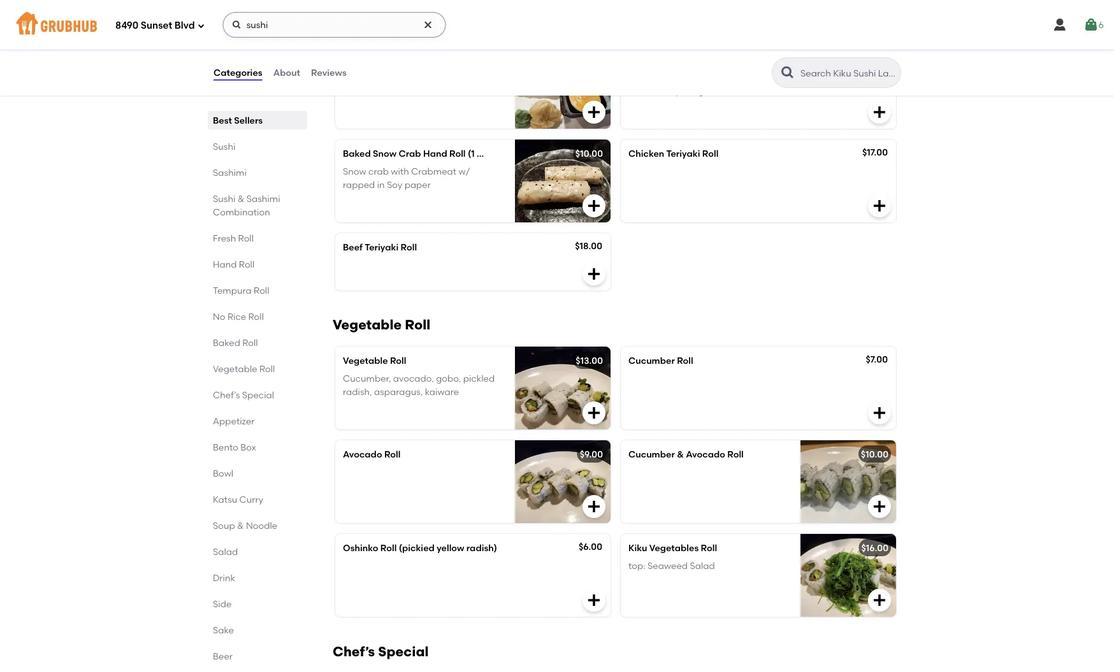 Task type: locate. For each thing, give the bounding box(es) containing it.
0 vertical spatial $10.00
[[576, 148, 603, 159]]

0 horizontal spatial avocado
[[343, 449, 382, 460]]

snow inside snow crab with crabmeat w/ rapped in soy paper
[[343, 166, 366, 177]]

cucumber right $13.00
[[629, 355, 675, 366]]

cucumber right the $9.00 at the bottom of the page
[[629, 449, 675, 460]]

crab inside imitation crab meat, avocdo w/ baked salmon
[[384, 73, 406, 83]]

1 imitation from the left
[[343, 73, 382, 83]]

sushi inside sushi & sashimi combination
[[213, 193, 236, 204]]

0 vertical spatial cucumber,
[[722, 73, 770, 83]]

baked inside imitation crab meat, avocdo w/ baked salmon
[[343, 85, 370, 96]]

baked left baby
[[629, 85, 656, 96]]

vegetables
[[650, 543, 699, 554]]

categories button
[[213, 50, 263, 96]]

cucumber,
[[722, 73, 770, 83], [343, 373, 391, 384]]

langostino down the meat,
[[682, 85, 731, 96]]

0 vertical spatial special
[[242, 390, 274, 400]]

0 horizontal spatial chef's special
[[213, 390, 274, 400]]

0 horizontal spatial cucumber,
[[343, 373, 391, 384]]

2 cucumber from the top
[[629, 449, 675, 460]]

6
[[1099, 19, 1104, 30]]

baby
[[658, 85, 680, 96]]

scallop)
[[701, 54, 737, 65]]

salad up drink
[[213, 546, 238, 557]]

baked for baked snow crab hand roll (1 pcs)
[[343, 148, 371, 159]]

0 vertical spatial chef's special
[[213, 390, 274, 400]]

sashimi up combination
[[247, 193, 280, 204]]

$10.00
[[576, 148, 603, 159], [861, 449, 889, 460]]

1 vertical spatial teriyaki
[[365, 242, 399, 253]]

bowl
[[213, 468, 233, 479]]

$18.00
[[861, 53, 888, 64], [575, 241, 603, 251]]

1 horizontal spatial chef's
[[333, 644, 375, 660]]

0 horizontal spatial $18.00
[[575, 241, 603, 251]]

w/ right "search icon" at top right
[[813, 73, 824, 83]]

best sellers tab
[[213, 113, 302, 127]]

avocdo
[[435, 73, 468, 83]]

cucumber for cucumber & avocado roll
[[629, 449, 675, 460]]

bento box tab
[[213, 441, 302, 454]]

0 horizontal spatial snow
[[343, 166, 366, 177]]

chef's special for main navigation navigation
[[333, 644, 429, 660]]

w/ for $10.00
[[459, 166, 470, 177]]

0 vertical spatial &
[[238, 193, 244, 204]]

special
[[242, 390, 274, 400], [378, 644, 429, 660]]

2 sushi from the top
[[213, 193, 236, 204]]

cucumber & avocado roll image
[[801, 441, 896, 523]]

cucumber
[[629, 355, 675, 366], [629, 449, 675, 460]]

katsu
[[213, 494, 237, 505]]

sake
[[213, 625, 234, 636]]

1 cucumber from the top
[[629, 355, 675, 366]]

baked down no
[[213, 337, 240, 348]]

(1
[[468, 148, 475, 159]]

b.s.c.r (backed scallop) roll
[[629, 54, 756, 65]]

rapped
[[343, 179, 375, 190]]

langostino
[[373, 54, 422, 65], [682, 85, 731, 96]]

noodle
[[246, 520, 277, 531]]

special for best sellers tab
[[242, 390, 274, 400]]

langostino inside the imitation crab meat, cucumber, avocado w/ baked baby langostino
[[682, 85, 731, 96]]

svg image inside 6 button
[[1084, 17, 1099, 33]]

baked
[[343, 54, 371, 65], [343, 85, 370, 96], [629, 85, 656, 96], [343, 148, 371, 159], [213, 337, 240, 348]]

crab
[[369, 166, 389, 177]]

sashimi tab
[[213, 166, 302, 179]]

teriyaki right 'beef'
[[365, 242, 399, 253]]

w/ down (1
[[459, 166, 470, 177]]

sushi up combination
[[213, 193, 236, 204]]

1 horizontal spatial imitation
[[629, 73, 668, 83]]

beef teriyaki roll
[[343, 242, 417, 253]]

0 vertical spatial langostino
[[373, 54, 422, 65]]

bento
[[213, 442, 238, 453]]

0 vertical spatial snow
[[373, 148, 397, 159]]

sushi inside sushi tab
[[213, 141, 236, 152]]

baked up reviews
[[343, 54, 371, 65]]

seaweed
[[648, 561, 688, 572]]

2 horizontal spatial avocado
[[772, 73, 811, 83]]

sushi
[[213, 141, 236, 152], [213, 193, 236, 204]]

roll
[[424, 54, 440, 65], [739, 54, 756, 65], [450, 148, 466, 159], [702, 148, 719, 159], [238, 233, 254, 244], [401, 242, 417, 253], [239, 259, 255, 270], [254, 285, 269, 296], [248, 311, 264, 322], [405, 317, 431, 333], [242, 337, 258, 348], [390, 355, 406, 366], [677, 355, 693, 366], [259, 363, 275, 374], [384, 449, 401, 460], [728, 449, 744, 460], [381, 543, 397, 554], [701, 543, 717, 554]]

fresh roll tab
[[213, 231, 302, 245]]

$20.00
[[574, 54, 603, 65]]

chef's special
[[213, 390, 274, 400], [333, 644, 429, 660]]

pickled
[[463, 373, 495, 384]]

0 horizontal spatial salad
[[213, 546, 238, 557]]

0 horizontal spatial special
[[242, 390, 274, 400]]

imitation up salmon
[[343, 73, 382, 83]]

combination
[[213, 207, 270, 217]]

1 horizontal spatial special
[[378, 644, 429, 660]]

radish,
[[343, 386, 372, 397]]

1 horizontal spatial avocado
[[686, 449, 726, 460]]

baked up crab
[[343, 148, 371, 159]]

0 vertical spatial cucumber
[[629, 355, 675, 366]]

1 horizontal spatial salad
[[690, 561, 715, 572]]

vegetable roll down baked roll
[[213, 363, 275, 374]]

crab up salmon
[[384, 73, 406, 83]]

sushi down best
[[213, 141, 236, 152]]

1 horizontal spatial langostino
[[682, 85, 731, 96]]

0 vertical spatial salad
[[213, 546, 238, 557]]

1 horizontal spatial chef's special
[[333, 644, 429, 660]]

1 horizontal spatial teriyaki
[[667, 148, 700, 159]]

w/ inside imitation crab meat, avocdo w/ baked salmon
[[470, 73, 482, 83]]

reviews button
[[311, 50, 347, 96]]

chef's inside tab
[[213, 390, 240, 400]]

w/ inside snow crab with crabmeat w/ rapped in soy paper
[[459, 166, 470, 177]]

6 button
[[1084, 13, 1104, 36]]

hand roll tab
[[213, 258, 302, 271]]

box
[[241, 442, 256, 453]]

bowl tab
[[213, 467, 302, 480]]

appetizer tab
[[213, 414, 302, 428]]

svg image
[[1053, 17, 1068, 33], [423, 20, 433, 30], [587, 105, 602, 120], [872, 105, 888, 120], [587, 198, 602, 214], [872, 198, 888, 214], [587, 266, 602, 282], [587, 405, 602, 421], [587, 499, 602, 514], [872, 499, 888, 514], [587, 593, 602, 608], [872, 593, 888, 608]]

hand up crabmeat
[[423, 148, 447, 159]]

0 horizontal spatial teriyaki
[[365, 242, 399, 253]]

baked for baked roll
[[213, 337, 240, 348]]

vegetable roll up avocado,
[[333, 317, 431, 333]]

about button
[[273, 50, 301, 96]]

special inside tab
[[242, 390, 274, 400]]

snow
[[373, 148, 397, 159], [343, 166, 366, 177]]

0 horizontal spatial imitation
[[343, 73, 382, 83]]

kiku vegetables roll
[[629, 543, 717, 554]]

1 vertical spatial salad
[[690, 561, 715, 572]]

1 vertical spatial &
[[677, 449, 684, 460]]

kiku vegetables roll image
[[801, 534, 896, 617]]

sashimi
[[213, 167, 247, 178], [247, 193, 280, 204]]

0 vertical spatial sashimi
[[213, 167, 247, 178]]

baked left salmon
[[343, 85, 370, 96]]

w/ inside the imitation crab meat, cucumber, avocado w/ baked baby langostino
[[813, 73, 824, 83]]

with
[[391, 166, 409, 177]]

avocado roll
[[343, 449, 401, 460]]

tempura
[[213, 285, 252, 296]]

categories
[[214, 67, 262, 78]]

imitation down b.s.c.r
[[629, 73, 668, 83]]

& inside sushi & sashimi combination
[[238, 193, 244, 204]]

teriyaki
[[667, 148, 700, 159], [365, 242, 399, 253]]

vegetable roll
[[333, 317, 431, 333], [343, 355, 406, 366], [213, 363, 275, 374]]

main navigation navigation
[[0, 0, 1114, 50]]

baked inside tab
[[213, 337, 240, 348]]

sushi for sushi & sashimi combination
[[213, 193, 236, 204]]

snow up "rapped"
[[343, 166, 366, 177]]

0 vertical spatial sushi
[[213, 141, 236, 152]]

baked for baked langostino roll
[[343, 54, 371, 65]]

hand down fresh
[[213, 259, 237, 270]]

& for avocado
[[677, 449, 684, 460]]

baked langostino roll image
[[515, 46, 611, 129]]

asparagus,
[[374, 386, 423, 397]]

salad down vegetables
[[690, 561, 715, 572]]

teriyaki right chicken
[[667, 148, 700, 159]]

soup
[[213, 520, 235, 531]]

1 horizontal spatial hand
[[423, 148, 447, 159]]

0 vertical spatial teriyaki
[[667, 148, 700, 159]]

8490
[[115, 20, 139, 31]]

vegetable
[[333, 317, 402, 333], [343, 355, 388, 366], [213, 363, 257, 374]]

(pickied
[[399, 543, 435, 554]]

rice
[[228, 311, 246, 322]]

1 vertical spatial chef's
[[333, 644, 375, 660]]

2 imitation from the left
[[629, 73, 668, 83]]

top: seaweed salad
[[629, 561, 715, 572]]

1 vertical spatial langostino
[[682, 85, 731, 96]]

appetizer
[[213, 416, 255, 427]]

oshinko roll (pickied yellow radish)
[[343, 543, 497, 554]]

1 vertical spatial cucumber,
[[343, 373, 391, 384]]

vegetable roll inside tab
[[213, 363, 275, 374]]

sashimi up sushi & sashimi combination
[[213, 167, 247, 178]]

imitation crab meat, cucumber, avocado w/ baked baby langostino
[[629, 73, 824, 96]]

crab up baby
[[670, 73, 692, 83]]

2 vertical spatial &
[[237, 520, 244, 531]]

& inside the soup & noodle tab
[[237, 520, 244, 531]]

chef's special for best sellers tab
[[213, 390, 274, 400]]

side tab
[[213, 597, 302, 611]]

1 vertical spatial sushi
[[213, 193, 236, 204]]

imitation inside imitation crab meat, avocdo w/ baked salmon
[[343, 73, 382, 83]]

& for noodle
[[237, 520, 244, 531]]

snow up crab
[[373, 148, 397, 159]]

1 vertical spatial sashimi
[[247, 193, 280, 204]]

1 horizontal spatial cucumber,
[[722, 73, 770, 83]]

0 horizontal spatial $10.00
[[576, 148, 603, 159]]

& for sashimi
[[238, 193, 244, 204]]

0 horizontal spatial chef's
[[213, 390, 240, 400]]

0 vertical spatial $18.00
[[861, 53, 888, 64]]

1 vertical spatial cucumber
[[629, 449, 675, 460]]

baked langostino roll
[[343, 54, 440, 65]]

$17.00
[[863, 147, 888, 158]]

1 vertical spatial special
[[378, 644, 429, 660]]

1 vertical spatial $10.00
[[861, 449, 889, 460]]

beer
[[213, 651, 233, 662]]

1 horizontal spatial $18.00
[[861, 53, 888, 64]]

b.s.c.r
[[629, 54, 660, 65]]

1 vertical spatial hand
[[213, 259, 237, 270]]

$16.00
[[862, 543, 889, 554]]

imitation inside the imitation crab meat, cucumber, avocado w/ baked baby langostino
[[629, 73, 668, 83]]

avocado roll image
[[515, 441, 611, 523]]

w/ right the 'avocdo'
[[470, 73, 482, 83]]

cucumber, up radish,
[[343, 373, 391, 384]]

sushi tab
[[213, 140, 302, 153]]

1 horizontal spatial snow
[[373, 148, 397, 159]]

1 sushi from the top
[[213, 141, 236, 152]]

hand
[[423, 148, 447, 159], [213, 259, 237, 270]]

baked snow crab hand roll (1 pcs) image
[[515, 140, 611, 222]]

1 horizontal spatial $10.00
[[861, 449, 889, 460]]

svg image
[[1084, 17, 1099, 33], [232, 20, 242, 30], [197, 22, 205, 30], [872, 405, 888, 421]]

tempura roll
[[213, 285, 269, 296]]

crab for meat,
[[670, 73, 692, 83]]

search icon image
[[780, 65, 796, 80]]

imitation
[[343, 73, 382, 83], [629, 73, 668, 83]]

langostino up imitation crab meat, avocdo w/ baked salmon
[[373, 54, 422, 65]]

chef's special inside tab
[[213, 390, 274, 400]]

baked roll tab
[[213, 336, 302, 349]]

crab
[[384, 73, 406, 83], [670, 73, 692, 83], [399, 148, 421, 159]]

avocado
[[772, 73, 811, 83], [343, 449, 382, 460], [686, 449, 726, 460]]

0 vertical spatial chef's
[[213, 390, 240, 400]]

0 vertical spatial hand
[[423, 148, 447, 159]]

cucumber, inside the imitation crab meat, cucumber, avocado w/ baked baby langostino
[[722, 73, 770, 83]]

1 vertical spatial chef's special
[[333, 644, 429, 660]]

crab inside the imitation crab meat, cucumber, avocado w/ baked baby langostino
[[670, 73, 692, 83]]

0 horizontal spatial hand
[[213, 259, 237, 270]]

1 vertical spatial snow
[[343, 166, 366, 177]]

cucumber, down scallop)
[[722, 73, 770, 83]]



Task type: vqa. For each thing, say whether or not it's contained in the screenshot.
Terms "link"
no



Task type: describe. For each thing, give the bounding box(es) containing it.
cucumber roll
[[629, 355, 693, 366]]

baked inside the imitation crab meat, cucumber, avocado w/ baked baby langostino
[[629, 85, 656, 96]]

cucumber, avocado, gobo, pickled radish, asparagus, kaiware
[[343, 373, 495, 397]]

yellow
[[437, 543, 464, 554]]

meat,
[[408, 73, 433, 83]]

fresh
[[213, 233, 236, 244]]

0 horizontal spatial langostino
[[373, 54, 422, 65]]

drink
[[213, 573, 235, 583]]

curry
[[239, 494, 263, 505]]

soup & noodle
[[213, 520, 277, 531]]

radish)
[[467, 543, 497, 554]]

$9.00
[[580, 449, 603, 460]]

pcs)
[[477, 148, 496, 159]]

reviews
[[311, 67, 347, 78]]

about
[[273, 67, 300, 78]]

imitation for baked
[[629, 73, 668, 83]]

cucumber for cucumber roll
[[629, 355, 675, 366]]

imitation crab meat, avocdo w/ baked salmon
[[343, 73, 482, 96]]

avocado inside the imitation crab meat, cucumber, avocado w/ baked baby langostino
[[772, 73, 811, 83]]

vegetable roll tab
[[213, 362, 302, 376]]

sashimi inside tab
[[213, 167, 247, 178]]

salad tab
[[213, 545, 302, 559]]

imitation for salmon
[[343, 73, 382, 83]]

baked snow crab hand roll (1 pcs)
[[343, 148, 496, 159]]

$10.00 for the baked snow crab hand roll (1 pcs) image
[[576, 148, 603, 159]]

best
[[213, 115, 232, 126]]

katsu curry tab
[[213, 493, 302, 506]]

$13.00
[[576, 355, 603, 366]]

crabmeat
[[411, 166, 457, 177]]

no
[[213, 311, 225, 322]]

hand inside tab
[[213, 259, 237, 270]]

sunset
[[141, 20, 172, 31]]

no rice roll
[[213, 311, 264, 322]]

sashimi inside sushi & sashimi combination
[[247, 193, 280, 204]]

drink tab
[[213, 571, 302, 585]]

$6.00
[[579, 542, 603, 552]]

roll inside 'tab'
[[238, 233, 254, 244]]

vegetable roll image
[[515, 347, 611, 430]]

8490 sunset blvd
[[115, 20, 195, 31]]

sushi & sashimi combination tab
[[213, 192, 302, 219]]

blvd
[[175, 20, 195, 31]]

chef's for main navigation navigation
[[333, 644, 375, 660]]

sushi for sushi
[[213, 141, 236, 152]]

1 vertical spatial $18.00
[[575, 241, 603, 251]]

in
[[377, 179, 385, 190]]

tempura roll tab
[[213, 284, 302, 297]]

bento box
[[213, 442, 256, 453]]

kiku
[[629, 543, 647, 554]]

teriyaki for beef
[[365, 242, 399, 253]]

Search Kiku Sushi Larchmont search field
[[800, 67, 897, 79]]

vegetable inside tab
[[213, 363, 257, 374]]

salad inside tab
[[213, 546, 238, 557]]

soup & noodle tab
[[213, 519, 302, 532]]

$10.00 for cucumber & avocado roll image
[[861, 449, 889, 460]]

gobo,
[[436, 373, 461, 384]]

no rice roll tab
[[213, 310, 302, 323]]

beef
[[343, 242, 363, 253]]

beer tab
[[213, 650, 302, 663]]

paper
[[405, 179, 431, 190]]

sake tab
[[213, 624, 302, 637]]

best sellers
[[213, 115, 263, 126]]

vegetable roll up radish,
[[343, 355, 406, 366]]

avocado,
[[393, 373, 434, 384]]

top:
[[629, 561, 646, 572]]

crab for meat,
[[384, 73, 406, 83]]

chicken
[[629, 148, 665, 159]]

chef's special tab
[[213, 388, 302, 402]]

crab up with
[[399, 148, 421, 159]]

katsu curry
[[213, 494, 263, 505]]

baked roll
[[213, 337, 258, 348]]

(backed
[[662, 54, 699, 65]]

sellers
[[234, 115, 263, 126]]

cucumber, inside cucumber, avocado, gobo, pickled radish, asparagus, kaiware
[[343, 373, 391, 384]]

w/ for $20.00
[[470, 73, 482, 83]]

hand roll
[[213, 259, 255, 270]]

meat,
[[694, 73, 719, 83]]

$7.00
[[866, 354, 888, 365]]

soy
[[387, 179, 403, 190]]

salmon
[[372, 85, 405, 96]]

chef's for best sellers tab
[[213, 390, 240, 400]]

snow crab with crabmeat w/ rapped in soy paper
[[343, 166, 470, 190]]

side
[[213, 599, 232, 610]]

fresh roll
[[213, 233, 254, 244]]

special for main navigation navigation
[[378, 644, 429, 660]]

Search for food, convenience, alcohol... search field
[[223, 12, 446, 38]]

oshinko
[[343, 543, 378, 554]]

chicken teriyaki roll
[[629, 148, 719, 159]]

sushi & sashimi combination
[[213, 193, 280, 217]]

kaiware
[[425, 386, 459, 397]]

teriyaki for chicken
[[667, 148, 700, 159]]

cucumber & avocado roll
[[629, 449, 744, 460]]



